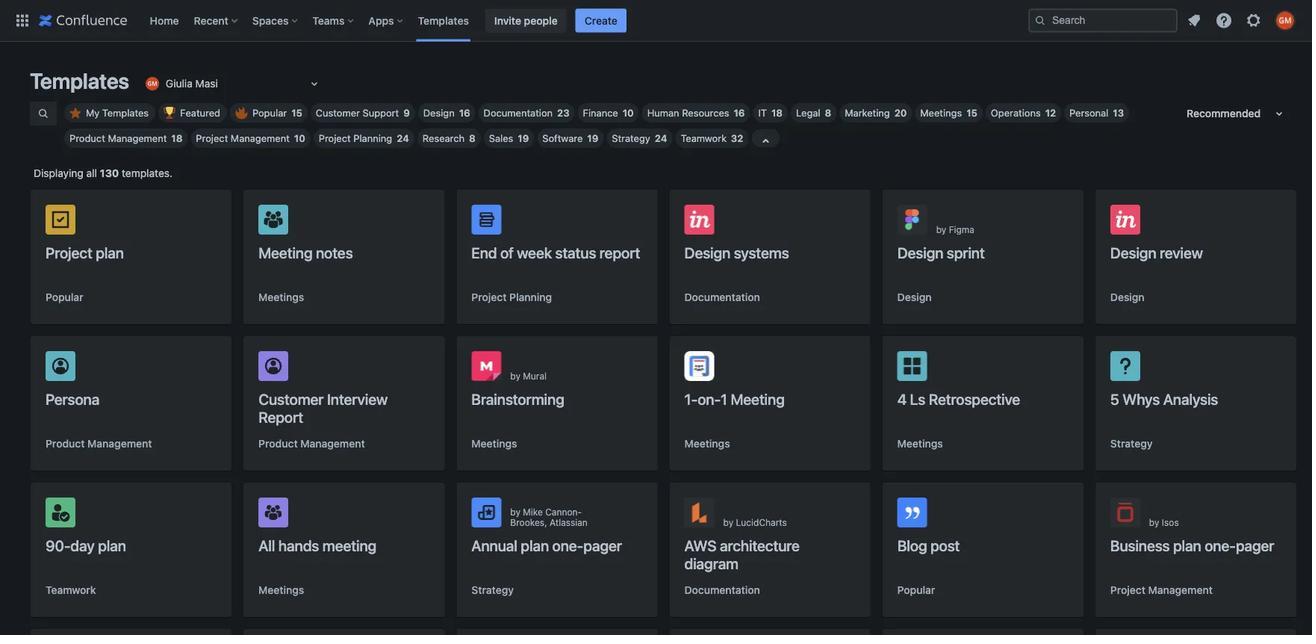 Task type: vqa. For each thing, say whether or not it's contained in the screenshot.
second 24 from the right
yes



Task type: describe. For each thing, give the bounding box(es) containing it.
spaces button
[[248, 9, 304, 33]]

search image
[[1035, 15, 1047, 27]]

1 horizontal spatial popular
[[253, 107, 287, 118]]

pager for business plan one-pager
[[1237, 537, 1275, 554]]

product for customer interview report
[[259, 438, 298, 450]]

persona
[[46, 390, 99, 408]]

displaying
[[34, 167, 84, 179]]

project for project management 10
[[196, 133, 228, 144]]

personal
[[1070, 107, 1109, 118]]

it
[[759, 107, 767, 118]]

plan for business plan one-pager
[[1174, 537, 1202, 554]]

meetings for 4 ls retrospective
[[898, 438, 944, 450]]

1-
[[685, 390, 698, 408]]

8 for legal 8
[[825, 107, 832, 118]]

sprint
[[947, 244, 985, 261]]

create link
[[576, 9, 627, 33]]

1 horizontal spatial 10
[[623, 107, 634, 118]]

global element
[[9, 0, 1026, 41]]

business plan one-pager
[[1111, 537, 1275, 554]]

project for project planning 24
[[319, 133, 351, 144]]

all
[[86, 167, 97, 179]]

featured
[[180, 107, 220, 118]]

diagram
[[685, 554, 739, 572]]

meetings button for 4 ls retrospective
[[898, 436, 944, 451]]

post
[[931, 537, 960, 554]]

annual
[[472, 537, 518, 554]]

product management for persona
[[46, 438, 152, 450]]

sales
[[489, 133, 514, 144]]

strategy button for 5
[[1111, 436, 1153, 451]]

product management button for customer interview report
[[259, 436, 365, 451]]

by for aws architecture diagram
[[724, 517, 734, 528]]

2 16 from the left
[[734, 107, 745, 118]]

1 15 from the left
[[292, 107, 303, 118]]

popular for blog post
[[898, 584, 936, 596]]

strategy 24
[[612, 133, 668, 144]]

Search field
[[1029, 9, 1178, 33]]

project management button
[[1111, 583, 1213, 598]]

legal 8
[[797, 107, 832, 118]]

recent
[[194, 14, 229, 27]]

by figma
[[937, 224, 975, 235]]

people
[[524, 14, 558, 27]]

1 vertical spatial 18
[[171, 133, 183, 144]]

popular button for blog
[[898, 583, 936, 598]]

1
[[721, 390, 728, 408]]

notification icon image
[[1186, 12, 1204, 30]]

customer interview report
[[259, 390, 388, 426]]

meetings right 20
[[921, 107, 963, 118]]

20
[[895, 107, 907, 118]]

all hands meeting
[[259, 537, 377, 554]]

design for sprint
[[898, 244, 944, 261]]

brainstorming
[[472, 390, 565, 408]]

1 vertical spatial meeting
[[731, 390, 785, 408]]

finance
[[583, 107, 619, 118]]

meeting
[[323, 537, 377, 554]]

operations
[[991, 107, 1041, 118]]

90-
[[46, 537, 71, 554]]

end of week status report
[[472, 244, 641, 261]]

meetings for meeting notes
[[259, 291, 304, 303]]

1 24 from the left
[[397, 133, 409, 144]]

4 ls retrospective
[[898, 390, 1021, 408]]

design sprint
[[898, 244, 985, 261]]

analysis
[[1164, 390, 1219, 408]]

report
[[600, 244, 641, 261]]

hands
[[279, 537, 319, 554]]

my
[[86, 107, 100, 118]]

management for customer interview report
[[301, 438, 365, 450]]

help icon image
[[1216, 12, 1234, 30]]

templates inside button
[[102, 107, 149, 118]]

meetings for brainstorming
[[472, 438, 517, 450]]

by mural
[[511, 371, 547, 381]]

plan for project plan
[[96, 244, 124, 261]]

project planning
[[472, 291, 552, 303]]

atlassian
[[550, 517, 588, 528]]

documentation for design
[[685, 291, 760, 303]]

invite people button
[[486, 9, 567, 33]]

templates inside global element
[[418, 14, 469, 27]]

popular for project plan
[[46, 291, 83, 303]]

0 vertical spatial documentation
[[484, 107, 553, 118]]

by lucidcharts
[[724, 517, 787, 528]]

ls
[[911, 390, 926, 408]]

sales 19
[[489, 133, 529, 144]]

resources
[[682, 107, 730, 118]]

my templates
[[86, 107, 149, 118]]

design systems
[[685, 244, 789, 261]]

project plan
[[46, 244, 124, 261]]

notes
[[316, 244, 353, 261]]

on-
[[698, 390, 721, 408]]

all
[[259, 537, 275, 554]]

recommended
[[1187, 107, 1262, 120]]

product management for customer interview report
[[259, 438, 365, 450]]

lucidcharts
[[736, 517, 787, 528]]

design for review
[[1111, 244, 1157, 261]]

research
[[423, 133, 465, 144]]

1 vertical spatial templates
[[30, 68, 129, 93]]

fewer categories image
[[757, 132, 775, 150]]

apps button
[[364, 9, 409, 33]]

teamwork button
[[46, 583, 96, 598]]

by mike cannon- brookes, atlassian
[[511, 507, 588, 528]]

interview
[[327, 390, 388, 408]]

by for design sprint
[[937, 224, 947, 235]]

product management button for persona
[[46, 436, 152, 451]]

planning for project planning
[[510, 291, 552, 303]]

human
[[648, 107, 680, 118]]

appswitcher icon image
[[13, 12, 31, 30]]

9
[[404, 107, 410, 118]]

invite people
[[495, 14, 558, 27]]

teams
[[313, 14, 345, 27]]

0 horizontal spatial 10
[[294, 133, 305, 144]]

giulia masi
[[166, 77, 218, 90]]

week
[[517, 244, 552, 261]]

support
[[363, 107, 399, 118]]

featured button
[[159, 103, 227, 123]]

design down design review
[[1111, 291, 1145, 303]]

create
[[585, 14, 618, 27]]

project for project planning
[[472, 291, 507, 303]]

project planning button
[[472, 290, 552, 305]]



Task type: locate. For each thing, give the bounding box(es) containing it.
1 horizontal spatial strategy
[[612, 133, 651, 144]]

1 vertical spatial popular
[[46, 291, 83, 303]]

1 horizontal spatial 18
[[772, 107, 783, 118]]

management for persona
[[88, 438, 152, 450]]

meeting right 1
[[731, 390, 785, 408]]

one- down the "atlassian"
[[553, 537, 584, 554]]

23
[[557, 107, 570, 118]]

meetings down meeting notes
[[259, 291, 304, 303]]

0 vertical spatial customer
[[316, 107, 360, 118]]

1 product management from the left
[[46, 438, 152, 450]]

pager
[[584, 537, 622, 554], [1237, 537, 1275, 554]]

0 horizontal spatial 19
[[518, 133, 529, 144]]

2 horizontal spatial popular
[[898, 584, 936, 596]]

strategy button down whys
[[1111, 436, 1153, 451]]

meetings button down ls
[[898, 436, 944, 451]]

project management 10
[[196, 133, 305, 144]]

giulia
[[166, 77, 193, 90]]

of
[[501, 244, 514, 261]]

isos
[[1163, 517, 1180, 528]]

customer
[[316, 107, 360, 118], [259, 390, 324, 408]]

0 horizontal spatial 8
[[469, 133, 476, 144]]

meetings down on-
[[685, 438, 731, 450]]

one- for annual
[[553, 537, 584, 554]]

project for project management
[[1111, 584, 1146, 596]]

0 horizontal spatial design button
[[898, 290, 932, 305]]

by
[[937, 224, 947, 235], [511, 371, 521, 381], [511, 507, 521, 517], [724, 517, 734, 528], [1150, 517, 1160, 528]]

1 16 from the left
[[459, 107, 470, 118]]

1 product management button from the left
[[46, 436, 152, 451]]

design button down design review
[[1111, 290, 1145, 305]]

0 horizontal spatial product management button
[[46, 436, 152, 451]]

1 vertical spatial teamwork
[[46, 584, 96, 596]]

teamwork 32
[[681, 133, 744, 144]]

24 down human
[[655, 133, 668, 144]]

0 vertical spatial templates
[[418, 14, 469, 27]]

plan for annual plan one-pager
[[521, 537, 549, 554]]

my templates button
[[64, 103, 156, 123]]

1 horizontal spatial one-
[[1205, 537, 1237, 554]]

1 horizontal spatial meeting
[[731, 390, 785, 408]]

one-
[[553, 537, 584, 554], [1205, 537, 1237, 554]]

templates up the "my" on the top left of the page
[[30, 68, 129, 93]]

2 documentation button from the top
[[685, 583, 760, 598]]

project
[[196, 133, 228, 144], [319, 133, 351, 144], [46, 244, 92, 261], [472, 291, 507, 303], [1111, 584, 1146, 596]]

16
[[459, 107, 470, 118], [734, 107, 745, 118]]

documentation button down design systems
[[685, 290, 760, 305]]

design button down design sprint
[[898, 290, 932, 305]]

0 horizontal spatial 18
[[171, 133, 183, 144]]

design button for design review
[[1111, 290, 1145, 305]]

by for brainstorming
[[511, 371, 521, 381]]

1 vertical spatial strategy button
[[472, 583, 514, 598]]

1 horizontal spatial teamwork
[[681, 133, 727, 144]]

0 vertical spatial documentation button
[[685, 290, 760, 305]]

strategy down annual
[[472, 584, 514, 596]]

2 pager from the left
[[1237, 537, 1275, 554]]

marketing 20
[[845, 107, 907, 118]]

0 horizontal spatial strategy button
[[472, 583, 514, 598]]

recommended button
[[1178, 102, 1298, 126]]

teams button
[[308, 9, 360, 33]]

0 vertical spatial popular
[[253, 107, 287, 118]]

customer for customer interview report
[[259, 390, 324, 408]]

product management button down 'customer interview report'
[[259, 436, 365, 451]]

documentation button for design
[[685, 290, 760, 305]]

0 vertical spatial meeting
[[259, 244, 313, 261]]

0 horizontal spatial popular
[[46, 291, 83, 303]]

1 horizontal spatial pager
[[1237, 537, 1275, 554]]

0 vertical spatial 18
[[772, 107, 783, 118]]

1 vertical spatial strategy
[[1111, 438, 1153, 450]]

meetings button down all
[[259, 583, 304, 598]]

customer for customer support 9
[[316, 107, 360, 118]]

documentation down design systems
[[685, 291, 760, 303]]

0 horizontal spatial strategy
[[472, 584, 514, 596]]

0 vertical spatial 8
[[825, 107, 832, 118]]

design left systems
[[685, 244, 731, 261]]

popular up 'project management 10'
[[253, 107, 287, 118]]

by inside by mike cannon- brookes, atlassian
[[511, 507, 521, 517]]

banner containing home
[[0, 0, 1313, 42]]

planning for project planning 24
[[354, 133, 392, 144]]

15 left operations
[[967, 107, 978, 118]]

meetings button down brainstorming
[[472, 436, 517, 451]]

2 vertical spatial templates
[[102, 107, 149, 118]]

planning
[[354, 133, 392, 144], [510, 291, 552, 303]]

templates right apps popup button
[[418, 14, 469, 27]]

2 15 from the left
[[967, 107, 978, 118]]

pager for annual plan one-pager
[[584, 537, 622, 554]]

planning inside button
[[510, 291, 552, 303]]

review
[[1160, 244, 1204, 261]]

retrospective
[[929, 390, 1021, 408]]

by left isos
[[1150, 517, 1160, 528]]

design button
[[898, 290, 932, 305], [1111, 290, 1145, 305]]

popular button for project
[[46, 290, 83, 305]]

project inside project management button
[[1111, 584, 1146, 596]]

by left lucidcharts
[[724, 517, 734, 528]]

1 horizontal spatial 16
[[734, 107, 745, 118]]

spaces
[[252, 14, 289, 27]]

customer up project planning 24
[[316, 107, 360, 118]]

meetings button for brainstorming
[[472, 436, 517, 451]]

0 horizontal spatial meeting
[[259, 244, 313, 261]]

product management down 'customer interview report'
[[259, 438, 365, 450]]

16 up the research 8
[[459, 107, 470, 118]]

0 vertical spatial popular button
[[46, 290, 83, 305]]

2 product management button from the left
[[259, 436, 365, 451]]

status
[[556, 244, 597, 261]]

10
[[623, 107, 634, 118], [294, 133, 305, 144]]

16 left it in the top of the page
[[734, 107, 745, 118]]

software
[[543, 133, 583, 144]]

meetings for 1-on-1 meeting
[[685, 438, 731, 450]]

architecture
[[720, 537, 800, 554]]

2 product management from the left
[[259, 438, 365, 450]]

1 horizontal spatial 8
[[825, 107, 832, 118]]

aws architecture diagram
[[685, 537, 800, 572]]

annual plan one-pager
[[472, 537, 622, 554]]

meeting
[[259, 244, 313, 261], [731, 390, 785, 408]]

management for business plan one-pager
[[1149, 584, 1213, 596]]

product for persona
[[46, 438, 85, 450]]

strategy down finance 10
[[612, 133, 651, 144]]

documentation
[[484, 107, 553, 118], [685, 291, 760, 303], [685, 584, 760, 596]]

end
[[472, 244, 497, 261]]

0 vertical spatial strategy button
[[1111, 436, 1153, 451]]

19
[[518, 133, 529, 144], [588, 133, 599, 144]]

18 down featured button
[[171, 133, 183, 144]]

meeting left notes
[[259, 244, 313, 261]]

customer support 9
[[316, 107, 410, 118]]

whys
[[1123, 390, 1161, 408]]

by left mike
[[511, 507, 521, 517]]

project management
[[1111, 584, 1213, 596]]

documentation button for aws
[[685, 583, 760, 598]]

personal 13
[[1070, 107, 1125, 118]]

0 horizontal spatial popular button
[[46, 290, 83, 305]]

design left review
[[1111, 244, 1157, 261]]

1 horizontal spatial 24
[[655, 133, 668, 144]]

0 horizontal spatial 16
[[459, 107, 470, 118]]

documentation up sales 19
[[484, 107, 553, 118]]

0 horizontal spatial teamwork
[[46, 584, 96, 596]]

product down persona
[[46, 438, 85, 450]]

management
[[108, 133, 167, 144], [231, 133, 290, 144], [88, 438, 152, 450], [301, 438, 365, 450], [1149, 584, 1213, 596]]

one- for business
[[1205, 537, 1237, 554]]

19 for software 19
[[588, 133, 599, 144]]

apps
[[369, 14, 394, 27]]

human resources 16
[[648, 107, 745, 118]]

strategy button for annual
[[472, 583, 514, 598]]

design button for design sprint
[[898, 290, 932, 305]]

mike
[[523, 507, 543, 517]]

planning down the support
[[354, 133, 392, 144]]

0 vertical spatial teamwork
[[681, 133, 727, 144]]

home
[[150, 14, 179, 27]]

2 vertical spatial popular
[[898, 584, 936, 596]]

meetings 15
[[921, 107, 978, 118]]

1 vertical spatial popular button
[[898, 583, 936, 598]]

one- up project management
[[1205, 537, 1237, 554]]

32
[[731, 133, 744, 144]]

1 horizontal spatial popular button
[[898, 583, 936, 598]]

19 for sales 19
[[518, 133, 529, 144]]

1 vertical spatial 8
[[469, 133, 476, 144]]

cannon-
[[546, 507, 582, 517]]

1 horizontal spatial product management
[[259, 438, 365, 450]]

13
[[1114, 107, 1125, 118]]

meetings button down on-
[[685, 436, 731, 451]]

1 documentation button from the top
[[685, 290, 760, 305]]

teamwork
[[681, 133, 727, 144], [46, 584, 96, 596]]

design down by figma at right top
[[898, 244, 944, 261]]

meetings down brainstorming
[[472, 438, 517, 450]]

1 horizontal spatial product management button
[[259, 436, 365, 451]]

templates link
[[414, 9, 474, 33]]

0 horizontal spatial 15
[[292, 107, 303, 118]]

product down the "my" on the top left of the page
[[69, 133, 105, 144]]

1 19 from the left
[[518, 133, 529, 144]]

meetings down all
[[259, 584, 304, 596]]

19 right sales
[[518, 133, 529, 144]]

meetings for all hands meeting
[[259, 584, 304, 596]]

operations 12
[[991, 107, 1057, 118]]

design up research
[[424, 107, 455, 118]]

19 down finance
[[588, 133, 599, 144]]

planning down week
[[510, 291, 552, 303]]

0 horizontal spatial pager
[[584, 537, 622, 554]]

1 vertical spatial 10
[[294, 133, 305, 144]]

customer up report
[[259, 390, 324, 408]]

strategy
[[612, 133, 651, 144], [1111, 438, 1153, 450], [472, 584, 514, 596]]

0 horizontal spatial product management
[[46, 438, 152, 450]]

project planning 24
[[319, 133, 409, 144]]

meetings button for all hands meeting
[[259, 583, 304, 598]]

teamwork down the day
[[46, 584, 96, 596]]

meetings button for 1-on-1 meeting
[[685, 436, 731, 451]]

documentation for aws
[[685, 584, 760, 596]]

130
[[100, 167, 119, 179]]

documentation down "diagram"
[[685, 584, 760, 596]]

design for systems
[[685, 244, 731, 261]]

it 18
[[759, 107, 783, 118]]

1 vertical spatial planning
[[510, 291, 552, 303]]

design down design sprint
[[898, 291, 932, 303]]

report
[[259, 408, 303, 426]]

project for project plan
[[46, 244, 92, 261]]

24
[[397, 133, 409, 144], [655, 133, 668, 144]]

teamwork for teamwork 32
[[681, 133, 727, 144]]

by for business plan one-pager
[[1150, 517, 1160, 528]]

teamwork down resources
[[681, 133, 727, 144]]

finance 10
[[583, 107, 634, 118]]

2 vertical spatial documentation
[[685, 584, 760, 596]]

design review
[[1111, 244, 1204, 261]]

1 horizontal spatial design button
[[1111, 290, 1145, 305]]

design 16
[[424, 107, 470, 118]]

1 one- from the left
[[553, 537, 584, 554]]

1 horizontal spatial 19
[[588, 133, 599, 144]]

recent button
[[189, 9, 243, 33]]

1 vertical spatial customer
[[259, 390, 324, 408]]

open search bar image
[[37, 108, 49, 120]]

None text field
[[143, 76, 146, 91]]

settings icon image
[[1246, 12, 1264, 30]]

15
[[292, 107, 303, 118], [967, 107, 978, 118]]

2 19 from the left
[[588, 133, 599, 144]]

customer inside 'customer interview report'
[[259, 390, 324, 408]]

systems
[[734, 244, 789, 261]]

popular button down blog at the right of the page
[[898, 583, 936, 598]]

1 horizontal spatial strategy button
[[1111, 436, 1153, 451]]

strategy for annual plan one-pager
[[472, 584, 514, 596]]

documentation 23
[[484, 107, 570, 118]]

popular down blog at the right of the page
[[898, 584, 936, 596]]

figma
[[949, 224, 975, 235]]

home link
[[145, 9, 184, 33]]

plan
[[96, 244, 124, 261], [98, 537, 126, 554], [521, 537, 549, 554], [1174, 537, 1202, 554]]

confluence image
[[39, 12, 127, 30], [39, 12, 127, 30]]

0 vertical spatial planning
[[354, 133, 392, 144]]

1 pager from the left
[[584, 537, 622, 554]]

brookes,
[[511, 517, 548, 528]]

teamwork for teamwork
[[46, 584, 96, 596]]

10 right finance
[[623, 107, 634, 118]]

1 vertical spatial documentation button
[[685, 583, 760, 598]]

strategy down whys
[[1111, 438, 1153, 450]]

24 down 9
[[397, 133, 409, 144]]

design for 16
[[424, 107, 455, 118]]

banner
[[0, 0, 1313, 42]]

0 horizontal spatial one-
[[553, 537, 584, 554]]

meetings button for meeting notes
[[259, 290, 304, 305]]

2 one- from the left
[[1205, 537, 1237, 554]]

0 horizontal spatial 24
[[397, 133, 409, 144]]

business
[[1111, 537, 1170, 554]]

strategy for 5 whys analysis
[[1111, 438, 1153, 450]]

product down report
[[259, 438, 298, 450]]

meetings button down meeting notes
[[259, 290, 304, 305]]

18 right it in the top of the page
[[772, 107, 783, 118]]

2 24 from the left
[[655, 133, 668, 144]]

8 for research 8
[[469, 133, 476, 144]]

legal
[[797, 107, 821, 118]]

5
[[1111, 390, 1120, 408]]

templates up 'product management 18'
[[102, 107, 149, 118]]

day
[[70, 537, 95, 554]]

1 design button from the left
[[898, 290, 932, 305]]

10 left project planning 24
[[294, 133, 305, 144]]

by left mural
[[511, 371, 521, 381]]

5 whys analysis
[[1111, 390, 1219, 408]]

popular down project plan
[[46, 291, 83, 303]]

popular button down project plan
[[46, 290, 83, 305]]

1 horizontal spatial 15
[[967, 107, 978, 118]]

marketing
[[845, 107, 890, 118]]

1 horizontal spatial planning
[[510, 291, 552, 303]]

documentation button down "diagram"
[[685, 583, 760, 598]]

strategy button down annual
[[472, 583, 514, 598]]

8 right legal
[[825, 107, 832, 118]]

0 vertical spatial 10
[[623, 107, 634, 118]]

by for annual plan one-pager
[[511, 507, 521, 517]]

project inside project planning button
[[472, 291, 507, 303]]

by left figma
[[937, 224, 947, 235]]

8 right research
[[469, 133, 476, 144]]

product management down persona
[[46, 438, 152, 450]]

masi
[[195, 77, 218, 90]]

0 horizontal spatial planning
[[354, 133, 392, 144]]

15 up 'project management 10'
[[292, 107, 303, 118]]

2 design button from the left
[[1111, 290, 1145, 305]]

1 vertical spatial documentation
[[685, 291, 760, 303]]

2 vertical spatial strategy
[[472, 584, 514, 596]]

aws
[[685, 537, 717, 554]]

meetings down ls
[[898, 438, 944, 450]]

2 horizontal spatial strategy
[[1111, 438, 1153, 450]]

product management button down persona
[[46, 436, 152, 451]]

product management
[[46, 438, 152, 450], [259, 438, 365, 450]]

open image
[[306, 75, 323, 93]]

product management 18
[[69, 133, 183, 144]]

0 vertical spatial strategy
[[612, 133, 651, 144]]

mural
[[523, 371, 547, 381]]



